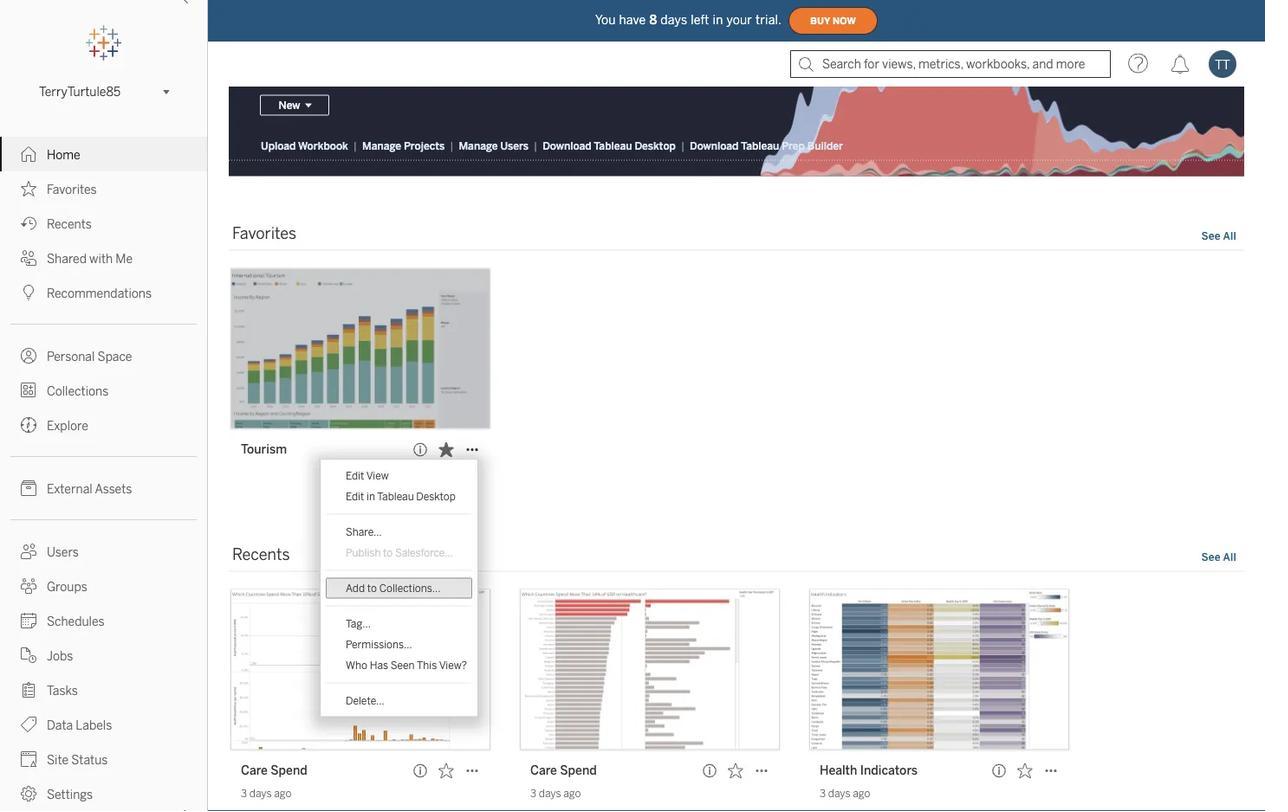 Task type: vqa. For each thing, say whether or not it's contained in the screenshot.
See All link associated with Favorites
yes



Task type: describe. For each thing, give the bounding box(es) containing it.
see all for favorites
[[1201, 230, 1236, 242]]

workbook
[[298, 139, 348, 152]]

new
[[279, 99, 300, 111]]

8
[[649, 13, 657, 27]]

data labels link
[[0, 708, 207, 743]]

1 edit from the top
[[346, 470, 364, 482]]

2 care from the left
[[530, 764, 557, 778]]

health
[[820, 764, 857, 778]]

2 edit from the top
[[346, 490, 364, 503]]

menu containing edit view
[[321, 460, 477, 717]]

groups
[[47, 580, 87, 594]]

shared with me link
[[0, 241, 207, 276]]

to for salesforce...
[[383, 547, 393, 559]]

site status link
[[0, 743, 207, 777]]

view?
[[439, 659, 467, 672]]

tasks link
[[0, 673, 207, 708]]

home
[[47, 148, 80, 162]]

explore
[[47, 419, 88, 433]]

0 vertical spatial desktop
[[635, 139, 676, 152]]

external
[[47, 482, 92, 496]]

see for favorites
[[1201, 230, 1221, 242]]

have
[[619, 13, 646, 27]]

you have 8 days left in your trial.
[[595, 13, 782, 27]]

see all link for favorites
[[1201, 227, 1237, 246]]

who
[[346, 659, 367, 672]]

2 download from the left
[[690, 139, 739, 152]]

share…
[[346, 526, 382, 538]]

new button
[[260, 95, 329, 116]]

buy
[[810, 15, 830, 26]]

tag…
[[346, 618, 371, 630]]

left
[[691, 13, 709, 27]]

projects
[[404, 139, 445, 152]]

external assets link
[[0, 471, 207, 506]]

status
[[71, 753, 108, 768]]

upload
[[261, 139, 296, 152]]

with
[[89, 252, 113, 266]]

settings link
[[0, 777, 207, 812]]

now
[[833, 15, 856, 26]]

tasks
[[47, 684, 78, 698]]

site status
[[47, 753, 108, 768]]

jobs link
[[0, 639, 207, 673]]

buy now button
[[789, 7, 878, 35]]

data
[[47, 719, 73, 733]]

desktop inside edit view edit in tableau desktop
[[416, 490, 456, 503]]

view
[[366, 470, 389, 482]]

in inside edit view edit in tableau desktop
[[367, 490, 375, 503]]

upload workbook button
[[260, 139, 349, 153]]

schedules
[[47, 615, 104, 629]]

1 spend from the left
[[271, 764, 307, 778]]

jobs
[[47, 649, 73, 664]]

builder
[[807, 139, 843, 152]]

download tableau prep builder link
[[689, 139, 844, 153]]

3 3 days ago from the left
[[820, 788, 870, 800]]

1 horizontal spatial in
[[713, 13, 723, 27]]

2 care spend from the left
[[530, 764, 597, 778]]

recommendations
[[47, 286, 152, 301]]

recents link
[[0, 206, 207, 241]]

settings
[[47, 788, 93, 802]]

2 manage from the left
[[459, 139, 498, 152]]

site
[[47, 753, 69, 768]]

labels
[[76, 719, 112, 733]]

you
[[595, 13, 616, 27]]

has
[[370, 659, 388, 672]]

add
[[346, 582, 365, 595]]

recommendations link
[[0, 276, 207, 310]]

space
[[98, 350, 132, 364]]

all for recents
[[1223, 551, 1236, 564]]

see all for recents
[[1201, 551, 1236, 564]]

2 3 days ago from the left
[[530, 788, 581, 800]]

edit view edit in tableau desktop
[[346, 470, 456, 503]]

schedules link
[[0, 604, 207, 639]]

add to collections... checkbox item
[[326, 578, 472, 599]]

see for recents
[[1201, 551, 1221, 564]]

groups link
[[0, 569, 207, 604]]

me
[[116, 252, 133, 266]]

1 horizontal spatial favorites
[[232, 224, 296, 243]]

2 spend from the left
[[560, 764, 597, 778]]



Task type: locate. For each thing, give the bounding box(es) containing it.
to
[[383, 547, 393, 559], [367, 582, 377, 595]]

your
[[727, 13, 752, 27]]

1 see from the top
[[1201, 230, 1221, 242]]

1 horizontal spatial tableau
[[594, 139, 632, 152]]

0 horizontal spatial tableau
[[377, 490, 414, 503]]

0 horizontal spatial recents
[[47, 217, 92, 231]]

1 | from the left
[[353, 139, 357, 152]]

1 horizontal spatial download
[[690, 139, 739, 152]]

1 care from the left
[[241, 764, 268, 778]]

to for collections...
[[367, 582, 377, 595]]

navigation panel element
[[0, 26, 207, 812]]

2 3 from the left
[[530, 788, 536, 800]]

0 horizontal spatial ago
[[274, 788, 291, 800]]

personal space link
[[0, 339, 207, 373]]

| right the workbook
[[353, 139, 357, 152]]

tableau inside edit view edit in tableau desktop
[[377, 490, 414, 503]]

|
[[353, 139, 357, 152], [450, 139, 454, 152], [534, 139, 537, 152], [681, 139, 685, 152]]

0 vertical spatial favorites
[[47, 182, 97, 197]]

who has seen this view?
[[346, 659, 467, 672]]

1 horizontal spatial recents
[[232, 546, 290, 564]]

collections link
[[0, 373, 207, 408]]

2 horizontal spatial 3
[[820, 788, 826, 800]]

upload workbook | manage projects | manage users | download tableau desktop | download tableau prep builder
[[261, 139, 843, 152]]

0 horizontal spatial favorites
[[47, 182, 97, 197]]

seen
[[391, 659, 415, 672]]

to right publish
[[383, 547, 393, 559]]

1 vertical spatial desktop
[[416, 490, 456, 503]]

salesforce...
[[395, 547, 453, 559]]

shared
[[47, 252, 87, 266]]

0 horizontal spatial download
[[543, 139, 591, 152]]

edit up share…
[[346, 490, 364, 503]]

users inside main navigation. press the up and down arrow keys to access links. element
[[47, 545, 79, 560]]

3 | from the left
[[534, 139, 537, 152]]

explore link
[[0, 408, 207, 443]]

1 horizontal spatial desktop
[[635, 139, 676, 152]]

1 vertical spatial see all link
[[1201, 549, 1237, 567]]

to right 'add'
[[367, 582, 377, 595]]

publish to salesforce...
[[346, 547, 453, 559]]

1 horizontal spatial 3
[[530, 788, 536, 800]]

favorites
[[47, 182, 97, 197], [232, 224, 296, 243]]

this
[[417, 659, 437, 672]]

menu
[[321, 460, 477, 717]]

0 horizontal spatial to
[[367, 582, 377, 595]]

2 horizontal spatial tableau
[[741, 139, 779, 152]]

publish to salesforce... checkbox item
[[326, 543, 472, 564]]

manage right projects
[[459, 139, 498, 152]]

0 vertical spatial see all link
[[1201, 227, 1237, 246]]

0 vertical spatial to
[[383, 547, 393, 559]]

1 vertical spatial all
[[1223, 551, 1236, 564]]

1 horizontal spatial manage
[[459, 139, 498, 152]]

to inside checkbox item
[[383, 547, 393, 559]]

all
[[1223, 230, 1236, 242], [1223, 551, 1236, 564]]

3
[[241, 788, 247, 800], [530, 788, 536, 800], [820, 788, 826, 800]]

0 horizontal spatial in
[[367, 490, 375, 503]]

days
[[661, 13, 687, 27], [249, 788, 272, 800], [539, 788, 561, 800], [828, 788, 851, 800]]

recents
[[47, 217, 92, 231], [232, 546, 290, 564]]

1 vertical spatial favorites
[[232, 224, 296, 243]]

prep
[[782, 139, 805, 152]]

manage left projects
[[362, 139, 401, 152]]

download left prep
[[690, 139, 739, 152]]

in down view
[[367, 490, 375, 503]]

care
[[241, 764, 268, 778], [530, 764, 557, 778]]

2 | from the left
[[450, 139, 454, 152]]

0 horizontal spatial desktop
[[416, 490, 456, 503]]

2 horizontal spatial ago
[[853, 788, 870, 800]]

2 all from the top
[[1223, 551, 1236, 564]]

terryturtule85
[[39, 85, 121, 99]]

3 days ago
[[241, 788, 291, 800], [530, 788, 581, 800], [820, 788, 870, 800]]

1 care spend from the left
[[241, 764, 307, 778]]

1 vertical spatial edit
[[346, 490, 364, 503]]

edit
[[346, 470, 364, 482], [346, 490, 364, 503]]

external assets
[[47, 482, 132, 496]]

publish
[[346, 547, 381, 559]]

personal
[[47, 350, 95, 364]]

0 horizontal spatial manage
[[362, 139, 401, 152]]

1 3 from the left
[[241, 788, 247, 800]]

tourism
[[241, 443, 287, 457]]

assets
[[95, 482, 132, 496]]

see all link
[[1201, 227, 1237, 246], [1201, 549, 1237, 567]]

1 download from the left
[[543, 139, 591, 152]]

1 horizontal spatial care spend
[[530, 764, 597, 778]]

1 vertical spatial to
[[367, 582, 377, 595]]

1 vertical spatial in
[[367, 490, 375, 503]]

0 horizontal spatial 3
[[241, 788, 247, 800]]

see all
[[1201, 230, 1236, 242], [1201, 551, 1236, 564]]

1 vertical spatial see
[[1201, 551, 1221, 564]]

0 vertical spatial in
[[713, 13, 723, 27]]

see all link for recents
[[1201, 549, 1237, 567]]

download tableau desktop link
[[542, 139, 677, 153]]

| right projects
[[450, 139, 454, 152]]

1 see all from the top
[[1201, 230, 1236, 242]]

1 3 days ago from the left
[[241, 788, 291, 800]]

0 horizontal spatial care
[[241, 764, 268, 778]]

manage projects link
[[361, 139, 446, 153]]

manage users link
[[458, 139, 529, 153]]

permissions…
[[346, 639, 412, 651]]

| right manage users "link"
[[534, 139, 537, 152]]

1 manage from the left
[[362, 139, 401, 152]]

2 ago from the left
[[563, 788, 581, 800]]

3 ago from the left
[[853, 788, 870, 800]]

in
[[713, 13, 723, 27], [367, 490, 375, 503]]

1 all from the top
[[1223, 230, 1236, 242]]

recents inside main navigation. press the up and down arrow keys to access links. element
[[47, 217, 92, 231]]

0 vertical spatial see
[[1201, 230, 1221, 242]]

terryturtule85 button
[[32, 81, 175, 102]]

0 horizontal spatial users
[[47, 545, 79, 560]]

1 horizontal spatial to
[[383, 547, 393, 559]]

0 vertical spatial see all
[[1201, 230, 1236, 242]]

1 vertical spatial users
[[47, 545, 79, 560]]

to inside checkbox item
[[367, 582, 377, 595]]

personal space
[[47, 350, 132, 364]]

home link
[[0, 137, 207, 172]]

indicators
[[860, 764, 918, 778]]

shared with me
[[47, 252, 133, 266]]

tableau
[[594, 139, 632, 152], [741, 139, 779, 152], [377, 490, 414, 503]]

4 | from the left
[[681, 139, 685, 152]]

Search for views, metrics, workbooks, and more text field
[[790, 50, 1111, 78]]

buy now
[[810, 15, 856, 26]]

see
[[1201, 230, 1221, 242], [1201, 551, 1221, 564]]

collections...
[[379, 582, 440, 595]]

0 vertical spatial edit
[[346, 470, 364, 482]]

1 see all link from the top
[[1201, 227, 1237, 246]]

2 see all link from the top
[[1201, 549, 1237, 567]]

| right download tableau desktop link
[[681, 139, 685, 152]]

spend
[[271, 764, 307, 778], [560, 764, 597, 778]]

in right left
[[713, 13, 723, 27]]

manage
[[362, 139, 401, 152], [459, 139, 498, 152]]

1 horizontal spatial care
[[530, 764, 557, 778]]

care spend
[[241, 764, 307, 778], [530, 764, 597, 778]]

1 horizontal spatial spend
[[560, 764, 597, 778]]

health indicators
[[820, 764, 918, 778]]

3 3 from the left
[[820, 788, 826, 800]]

0 vertical spatial all
[[1223, 230, 1236, 242]]

delete…
[[346, 695, 384, 707]]

2 see from the top
[[1201, 551, 1221, 564]]

users link
[[0, 535, 207, 569]]

1 vertical spatial recents
[[232, 546, 290, 564]]

all for favorites
[[1223, 230, 1236, 242]]

data labels
[[47, 719, 112, 733]]

0 vertical spatial recents
[[47, 217, 92, 231]]

trial.
[[756, 13, 782, 27]]

0 horizontal spatial 3 days ago
[[241, 788, 291, 800]]

favorites link
[[0, 172, 207, 206]]

1 horizontal spatial 3 days ago
[[530, 788, 581, 800]]

main navigation. press the up and down arrow keys to access links. element
[[0, 137, 207, 812]]

1 horizontal spatial users
[[500, 139, 529, 152]]

0 vertical spatial users
[[500, 139, 529, 152]]

2 horizontal spatial 3 days ago
[[820, 788, 870, 800]]

1 vertical spatial see all
[[1201, 551, 1236, 564]]

1 horizontal spatial ago
[[563, 788, 581, 800]]

favorites inside "link"
[[47, 182, 97, 197]]

0 horizontal spatial care spend
[[241, 764, 307, 778]]

users
[[500, 139, 529, 152], [47, 545, 79, 560]]

1 ago from the left
[[274, 788, 291, 800]]

2 see all from the top
[[1201, 551, 1236, 564]]

0 horizontal spatial spend
[[271, 764, 307, 778]]

download right manage users "link"
[[543, 139, 591, 152]]

edit left view
[[346, 470, 364, 482]]

collections
[[47, 384, 109, 399]]

ago
[[274, 788, 291, 800], [563, 788, 581, 800], [853, 788, 870, 800]]

add to collections...
[[346, 582, 440, 595]]



